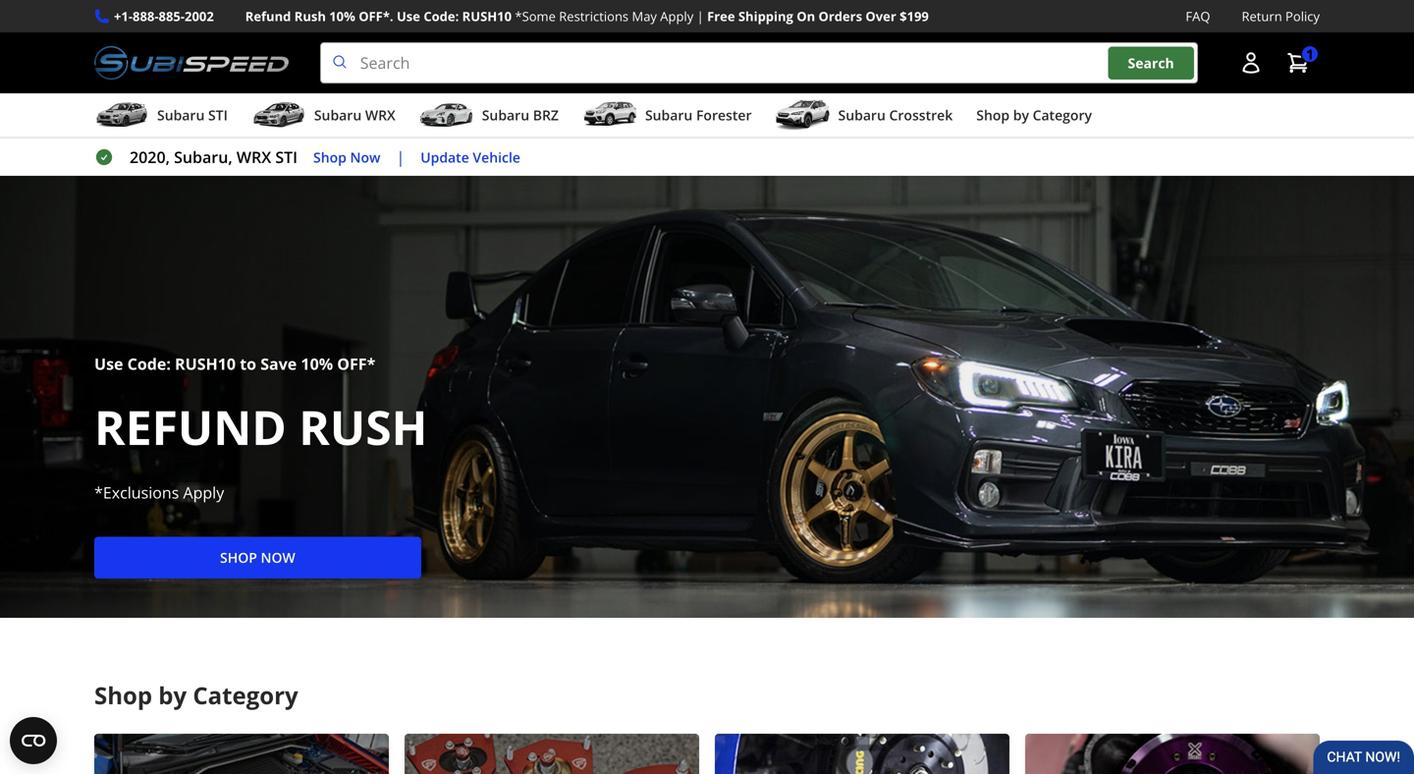 Task type: describe. For each thing, give the bounding box(es) containing it.
update
[[421, 148, 469, 166]]

refund rush
[[94, 394, 428, 459]]

may
[[632, 7, 657, 25]]

shop
[[220, 548, 257, 567]]

*some
[[515, 7, 556, 25]]

2020,
[[130, 147, 170, 168]]

free
[[708, 7, 735, 25]]

subaru crosstrek
[[839, 106, 953, 124]]

subaru for subaru wrx
[[314, 106, 362, 124]]

subaru sti
[[157, 106, 228, 124]]

return policy
[[1242, 7, 1321, 25]]

return policy link
[[1242, 6, 1321, 27]]

off*.
[[359, 7, 394, 25]]

1 vertical spatial rush10
[[175, 353, 236, 374]]

now
[[261, 548, 295, 567]]

refund rush 10% off*. use code: rush10 *some restrictions may apply | free shipping on orders over $199
[[245, 7, 929, 25]]

open widget image
[[10, 717, 57, 764]]

1 button
[[1277, 43, 1321, 83]]

vehicle
[[473, 148, 521, 166]]

update vehicle
[[421, 148, 521, 166]]

save
[[261, 353, 297, 374]]

update vehicle button
[[421, 146, 521, 169]]

2002
[[185, 7, 214, 25]]

1 vertical spatial sti
[[275, 147, 298, 168]]

orders
[[819, 7, 863, 25]]

shop by category button
[[977, 97, 1093, 137]]

shop inside dropdown button
[[977, 106, 1010, 124]]

button image
[[1240, 51, 1264, 75]]

1 horizontal spatial rush10
[[462, 7, 512, 25]]

faq link
[[1186, 6, 1211, 27]]

subaru for subaru sti
[[157, 106, 205, 124]]

by inside dropdown button
[[1014, 106, 1030, 124]]

$199
[[900, 7, 929, 25]]

0 horizontal spatial shop
[[94, 680, 152, 711]]

0 vertical spatial shop by category
[[977, 106, 1093, 124]]

subaru for subaru brz
[[482, 106, 530, 124]]

2020, subaru, wrx sti
[[130, 147, 298, 168]]

sti inside dropdown button
[[208, 106, 228, 124]]

subaru wrx
[[314, 106, 396, 124]]

subaru forester
[[645, 106, 752, 124]]

*exclusions apply shop now
[[94, 482, 295, 567]]

0 horizontal spatial |
[[396, 147, 405, 168]]

search button
[[1109, 47, 1195, 79]]

subaru crosstrek button
[[776, 97, 953, 137]]

subaru brz button
[[419, 97, 559, 137]]

refund
[[94, 394, 287, 459]]

to
[[240, 353, 257, 374]]

wrx inside dropdown button
[[365, 106, 396, 124]]

a subaru sti thumbnail image image
[[94, 100, 149, 130]]

refund
[[245, 7, 291, 25]]

subaru forester button
[[583, 97, 752, 137]]

faq
[[1186, 7, 1211, 25]]

shipping
[[739, 7, 794, 25]]

now
[[350, 148, 381, 166]]

subaru wrx button
[[251, 97, 396, 137]]

brakes image
[[715, 734, 1010, 774]]

a subaru forester thumbnail image image
[[583, 100, 638, 130]]

a subaru brz thumbnail image image
[[419, 100, 474, 130]]

crosstrek
[[890, 106, 953, 124]]

engine image
[[94, 734, 389, 774]]

subaru,
[[174, 147, 233, 168]]



Task type: locate. For each thing, give the bounding box(es) containing it.
code: up refund
[[127, 353, 171, 374]]

drivetrain image
[[1026, 734, 1321, 774]]

subaru left 'brz' at the left top of the page
[[482, 106, 530, 124]]

1 horizontal spatial category
[[1033, 106, 1093, 124]]

wrx up now
[[365, 106, 396, 124]]

1 vertical spatial shop
[[313, 148, 347, 166]]

0 horizontal spatial sti
[[208, 106, 228, 124]]

wrx down a subaru wrx thumbnail image
[[237, 147, 271, 168]]

1 horizontal spatial apply
[[661, 7, 694, 25]]

1 vertical spatial shop by category
[[94, 680, 298, 711]]

rush10 left "to"
[[175, 353, 236, 374]]

3 subaru from the left
[[482, 106, 530, 124]]

0 vertical spatial category
[[1033, 106, 1093, 124]]

apply
[[661, 7, 694, 25], [183, 482, 224, 503]]

off*
[[337, 353, 376, 374]]

subaru up shop now
[[314, 106, 362, 124]]

0 horizontal spatial shop by category
[[94, 680, 298, 711]]

a subaru wrx thumbnail image image
[[251, 100, 306, 130]]

*exclusions
[[94, 482, 179, 503]]

subaru brz
[[482, 106, 559, 124]]

|
[[697, 7, 704, 25], [396, 147, 405, 168]]

policy
[[1286, 7, 1321, 25]]

1 vertical spatial 10%
[[301, 353, 333, 374]]

1
[[1307, 45, 1315, 63]]

search
[[1128, 53, 1175, 72]]

0 vertical spatial shop
[[977, 106, 1010, 124]]

2 horizontal spatial shop
[[977, 106, 1010, 124]]

+1-888-885-2002
[[114, 7, 214, 25]]

1 horizontal spatial |
[[697, 7, 704, 25]]

rush
[[299, 394, 428, 459]]

by
[[1014, 106, 1030, 124], [158, 680, 187, 711]]

code:
[[424, 7, 459, 25], [127, 353, 171, 374]]

1 vertical spatial category
[[193, 680, 298, 711]]

rush10
[[462, 7, 512, 25], [175, 353, 236, 374]]

0 horizontal spatial category
[[193, 680, 298, 711]]

subaru left forester
[[645, 106, 693, 124]]

1 horizontal spatial code:
[[424, 7, 459, 25]]

forester
[[697, 106, 752, 124]]

1 vertical spatial apply
[[183, 482, 224, 503]]

use
[[397, 7, 420, 25], [94, 353, 123, 374]]

restrictions
[[559, 7, 629, 25]]

use code: rush10 to save 10% off*
[[94, 353, 376, 374]]

0 vertical spatial wrx
[[365, 106, 396, 124]]

a subaru crosstrek thumbnail image image
[[776, 100, 831, 130]]

0 vertical spatial by
[[1014, 106, 1030, 124]]

2 subaru from the left
[[314, 106, 362, 124]]

| right now
[[396, 147, 405, 168]]

885-
[[159, 7, 185, 25]]

1 vertical spatial wrx
[[237, 147, 271, 168]]

sti down a subaru wrx thumbnail image
[[275, 147, 298, 168]]

1 horizontal spatial sti
[[275, 147, 298, 168]]

subaru
[[157, 106, 205, 124], [314, 106, 362, 124], [482, 106, 530, 124], [645, 106, 693, 124], [839, 106, 886, 124]]

category inside dropdown button
[[1033, 106, 1093, 124]]

10% right save
[[301, 353, 333, 374]]

sti up 2020, subaru, wrx sti
[[208, 106, 228, 124]]

1 horizontal spatial by
[[1014, 106, 1030, 124]]

subaru right a subaru crosstrek thumbnail image
[[839, 106, 886, 124]]

brz
[[533, 106, 559, 124]]

on
[[797, 7, 816, 25]]

shop now link
[[313, 146, 381, 169]]

0 vertical spatial sti
[[208, 106, 228, 124]]

shop now link
[[94, 537, 421, 579]]

10%
[[329, 7, 356, 25], [301, 353, 333, 374]]

0 vertical spatial rush10
[[462, 7, 512, 25]]

+1-888-885-2002 link
[[114, 6, 214, 27]]

shop by category
[[977, 106, 1093, 124], [94, 680, 298, 711]]

subaru for subaru forester
[[645, 106, 693, 124]]

1 vertical spatial by
[[158, 680, 187, 711]]

apply right may
[[661, 7, 694, 25]]

code: right off*.
[[424, 7, 459, 25]]

5 subaru from the left
[[839, 106, 886, 124]]

0 horizontal spatial use
[[94, 353, 123, 374]]

subaru sti button
[[94, 97, 228, 137]]

0 vertical spatial |
[[697, 7, 704, 25]]

0 vertical spatial 10%
[[329, 7, 356, 25]]

subaru up subaru, on the top left
[[157, 106, 205, 124]]

10% right rush
[[329, 7, 356, 25]]

1 horizontal spatial shop
[[313, 148, 347, 166]]

1 horizontal spatial wrx
[[365, 106, 396, 124]]

shop
[[977, 106, 1010, 124], [313, 148, 347, 166], [94, 680, 152, 711]]

+1-
[[114, 7, 133, 25]]

rush10 left *some
[[462, 7, 512, 25]]

1 horizontal spatial shop by category
[[977, 106, 1093, 124]]

0 horizontal spatial wrx
[[237, 147, 271, 168]]

refund rush tax sale image
[[0, 176, 1415, 618]]

0 horizontal spatial by
[[158, 680, 187, 711]]

1 subaru from the left
[[157, 106, 205, 124]]

wrx
[[365, 106, 396, 124], [237, 147, 271, 168]]

1 vertical spatial use
[[94, 353, 123, 374]]

888-
[[133, 7, 159, 25]]

return
[[1242, 7, 1283, 25]]

2 vertical spatial shop
[[94, 680, 152, 711]]

apply inside the *exclusions apply shop now
[[183, 482, 224, 503]]

1 horizontal spatial use
[[397, 7, 420, 25]]

category
[[1033, 106, 1093, 124], [193, 680, 298, 711]]

1 vertical spatial code:
[[127, 353, 171, 374]]

0 vertical spatial code:
[[424, 7, 459, 25]]

suspension image
[[405, 734, 700, 774]]

0 vertical spatial use
[[397, 7, 420, 25]]

sti
[[208, 106, 228, 124], [275, 147, 298, 168]]

subaru for subaru crosstrek
[[839, 106, 886, 124]]

0 horizontal spatial rush10
[[175, 353, 236, 374]]

over
[[866, 7, 897, 25]]

subispeed logo image
[[94, 42, 289, 84]]

0 horizontal spatial apply
[[183, 482, 224, 503]]

search input field
[[320, 42, 1199, 84]]

4 subaru from the left
[[645, 106, 693, 124]]

0 horizontal spatial code:
[[127, 353, 171, 374]]

| left free
[[697, 7, 704, 25]]

apply right "*exclusions" at the bottom left
[[183, 482, 224, 503]]

1 vertical spatial |
[[396, 147, 405, 168]]

0 vertical spatial apply
[[661, 7, 694, 25]]

rush
[[294, 7, 326, 25]]

shop now
[[313, 148, 381, 166]]



Task type: vqa. For each thing, say whether or not it's contained in the screenshot.
'Subaru Sti'
yes



